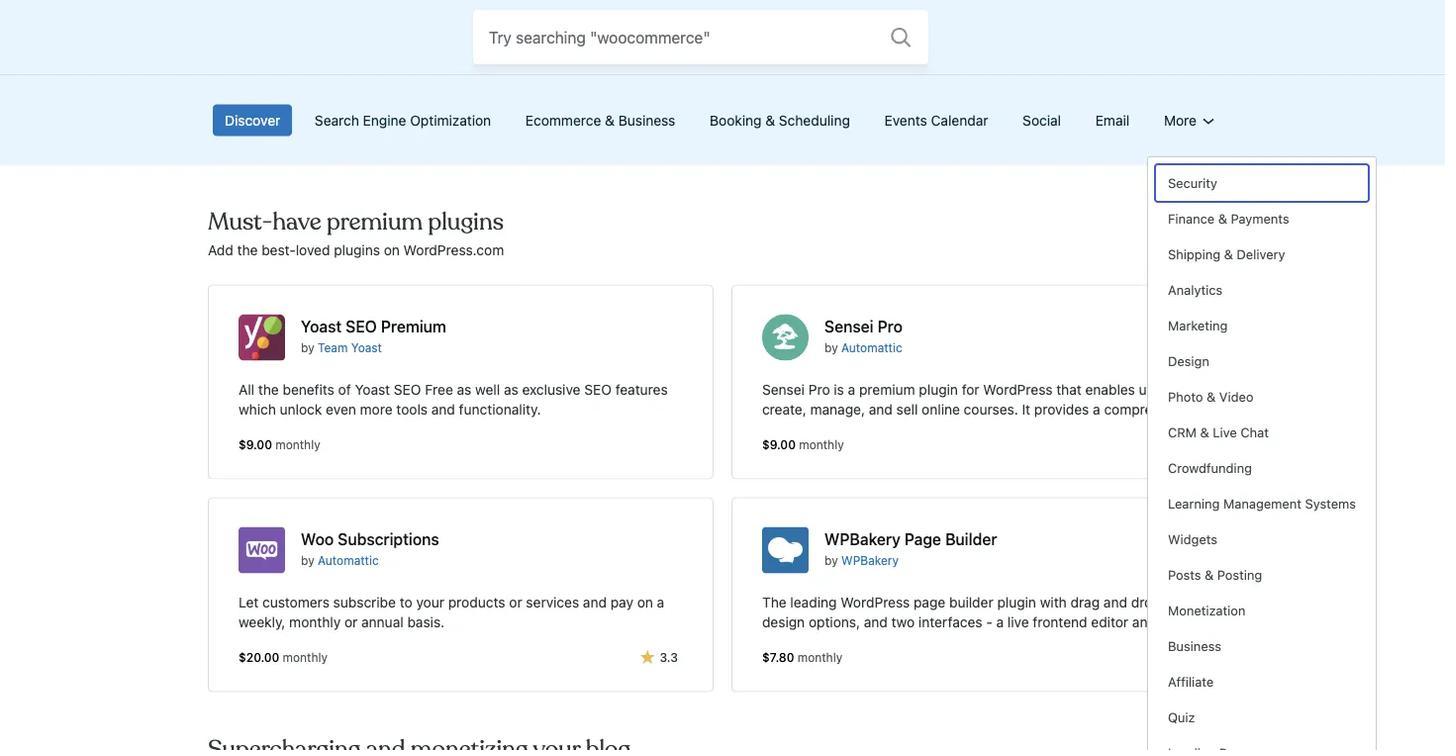 Task type: locate. For each thing, give the bounding box(es) containing it.
seo up 'team'
[[346, 317, 377, 336]]

Search search field
[[489, 10, 876, 64]]

or left the services
[[509, 594, 522, 611]]

photo
[[1168, 390, 1204, 404]]

yoast up 'team'
[[301, 317, 342, 336]]

2 add from the top
[[208, 242, 233, 259]]

of
[[685, 20, 700, 39], [338, 381, 351, 398]]

0 horizontal spatial a
[[657, 594, 665, 611]]

discover button
[[209, 97, 296, 144]]

0 vertical spatial with
[[572, 20, 602, 39]]

editor
[[1092, 614, 1129, 630]]

schematic
[[762, 634, 828, 650]]

to up basis. in the left bottom of the page
[[400, 594, 413, 611]]

1 vertical spatial add
[[208, 242, 233, 259]]

& right 'booking'
[[766, 112, 775, 129]]

0 vertical spatial business
[[619, 112, 676, 129]]

1 vertical spatial all
[[239, 381, 255, 398]]

automattic inside sensei pro by automattic
[[842, 341, 903, 355]]

to
[[487, 20, 502, 39], [400, 594, 413, 611]]

and down free
[[432, 401, 455, 417]]

exclusive
[[522, 381, 581, 398]]

monthly
[[275, 438, 321, 452], [799, 438, 844, 452], [289, 614, 341, 630], [283, 651, 328, 665], [798, 651, 843, 665]]

finance & payments
[[1168, 211, 1290, 226]]

must-have premium plugins add the best-loved plugins on wordpress.com
[[208, 207, 504, 259]]

1 vertical spatial automattic
[[318, 554, 379, 568]]

2 vertical spatial yoast
[[355, 381, 390, 398]]

0 vertical spatial the
[[237, 242, 258, 259]]

with up the frontend
[[1040, 594, 1067, 611]]

and
[[367, 20, 394, 39], [432, 401, 455, 417], [583, 594, 607, 611], [1104, 594, 1128, 611], [864, 614, 888, 630], [1133, 614, 1156, 630]]

or
[[509, 594, 522, 611], [345, 614, 358, 630]]

widgets
[[1168, 532, 1218, 547]]

1 horizontal spatial or
[[509, 594, 522, 611]]

marketing button
[[1156, 308, 1368, 344]]

plugin
[[998, 594, 1037, 611]]

affiliate button
[[1156, 664, 1368, 700]]

more
[[360, 401, 393, 417]]

None search field
[[473, 10, 929, 64]]

add new functionality and integrations to your site with thousands of plugins.
[[208, 20, 760, 39]]

0 vertical spatial add
[[208, 20, 237, 39]]

as
[[457, 381, 472, 398], [504, 381, 519, 398]]

yoast up more
[[355, 381, 390, 398]]

unlock
[[280, 401, 322, 417]]

by inside the yoast seo premium by team yoast
[[301, 341, 315, 355]]

1 vertical spatial on
[[637, 594, 653, 611]]

2 $9.00 monthly from the left
[[762, 438, 844, 452]]

0 vertical spatial all
[[1222, 242, 1238, 259]]

by up leading
[[825, 554, 838, 568]]

on down premium
[[384, 242, 400, 259]]

1 add from the top
[[208, 20, 237, 39]]

backend
[[832, 634, 886, 650]]

& for payments
[[1219, 211, 1228, 226]]

by inside the wpbakery page builder by wpbakery
[[825, 554, 838, 568]]

all the benefits of yoast seo free as well as exclusive seo features which unlock even more tools and functionality.
[[239, 381, 668, 417]]

0 horizontal spatial your
[[416, 594, 445, 611]]

wordpress
[[841, 594, 910, 611]]

the
[[762, 594, 787, 611]]

0 vertical spatial automattic
[[842, 341, 903, 355]]

0 horizontal spatial with
[[572, 20, 602, 39]]

seo inside the yoast seo premium by team yoast
[[346, 317, 377, 336]]

3.3
[[660, 651, 678, 665]]

2 as from the left
[[504, 381, 519, 398]]

$9.00 monthly for sensei pro
[[762, 438, 844, 452]]

group
[[1156, 165, 1368, 751]]

0 horizontal spatial all
[[239, 381, 255, 398]]

plugins down premium
[[334, 242, 380, 259]]

& for business
[[605, 112, 615, 129]]

functionality
[[275, 20, 363, 39]]

group containing security
[[1156, 165, 1368, 751]]

by
[[301, 341, 315, 355], [825, 341, 838, 355], [301, 554, 315, 568], [825, 554, 838, 568]]

& inside button
[[1201, 425, 1210, 440]]

0 horizontal spatial $9.00 monthly
[[239, 438, 321, 452]]

1 vertical spatial of
[[338, 381, 351, 398]]

plugins up wordpress.com on the left of page
[[428, 207, 504, 237]]

1 vertical spatial or
[[345, 614, 358, 630]]

your
[[506, 20, 538, 39], [416, 594, 445, 611]]

open search image
[[876, 21, 926, 53]]

$20.00
[[239, 651, 280, 665]]

1 horizontal spatial $9.00 monthly
[[762, 438, 844, 452]]

& for live
[[1201, 425, 1210, 440]]

a right pay at the bottom left of page
[[657, 594, 665, 611]]

1 vertical spatial with
[[1040, 594, 1067, 611]]

& left delivery
[[1225, 247, 1234, 262]]

1 horizontal spatial $9.00
[[762, 438, 796, 452]]

2 $9.00 from the left
[[762, 438, 796, 452]]

wordpress.com
[[404, 242, 504, 259]]

plugin icon image left "sensei"
[[762, 314, 809, 361]]

1 horizontal spatial automattic
[[842, 341, 903, 355]]

seo up 'tools'
[[394, 381, 421, 398]]

1 horizontal spatial business
[[1168, 639, 1222, 654]]

booking & scheduling
[[710, 112, 850, 129]]

1 $9.00 from the left
[[239, 438, 272, 452]]

1 $9.00 monthly from the left
[[239, 438, 321, 452]]

the inside "must-have premium plugins add the best-loved plugins on wordpress.com"
[[237, 242, 258, 259]]

automattic down pro
[[842, 341, 903, 355]]

all down "finance & payments"
[[1222, 242, 1238, 259]]

yoast inside all the benefits of yoast seo free as well as exclusive seo features which unlock even more tools and functionality.
[[355, 381, 390, 398]]

0 horizontal spatial $9.00
[[239, 438, 272, 452]]

& right finance
[[1219, 211, 1228, 226]]

on
[[384, 242, 400, 259], [637, 594, 653, 611]]

1 vertical spatial your
[[416, 594, 445, 611]]

1 horizontal spatial with
[[1040, 594, 1067, 611]]

2 horizontal spatial a
[[1160, 614, 1168, 630]]

plugin icon image up benefits
[[239, 314, 285, 361]]

subscriptions
[[338, 530, 439, 549]]

1 horizontal spatial of
[[685, 20, 700, 39]]

a right -
[[997, 614, 1004, 630]]

automattic for pro
[[842, 341, 903, 355]]

0 horizontal spatial of
[[338, 381, 351, 398]]

live
[[1008, 614, 1029, 630]]

plugin icon image up the "let"
[[239, 527, 285, 574]]

yoast right 'team'
[[351, 341, 382, 355]]

$9.00 monthly
[[239, 438, 321, 452], [762, 438, 844, 452]]

by left 'team'
[[301, 341, 315, 355]]

on right pay at the bottom left of page
[[637, 594, 653, 611]]

0 horizontal spatial to
[[400, 594, 413, 611]]

1 vertical spatial the
[[258, 381, 279, 398]]

quiz button
[[1156, 700, 1368, 736]]

plugin icon image for wpbakery page builder
[[762, 527, 809, 574]]

as left well
[[457, 381, 472, 398]]

even
[[326, 401, 356, 417]]

a down 'drop'
[[1160, 614, 1168, 630]]

1 horizontal spatial on
[[637, 594, 653, 611]]

team
[[318, 341, 348, 355]]

posts & posting button
[[1156, 557, 1368, 593]]

events
[[885, 112, 928, 129]]

plugin icon image
[[239, 314, 285, 361], [762, 314, 809, 361], [239, 527, 285, 574], [762, 527, 809, 574]]

design
[[1168, 354, 1210, 369]]

0 horizontal spatial on
[[384, 242, 400, 259]]

& for video
[[1207, 390, 1216, 404]]

business right ecommerce
[[619, 112, 676, 129]]

search
[[315, 112, 359, 129]]

chat
[[1241, 425, 1269, 440]]

automattic inside woo subscriptions by automattic
[[318, 554, 379, 568]]

& inside 'button'
[[1225, 247, 1234, 262]]

of left plugins.
[[685, 20, 700, 39]]

ecommerce & business
[[526, 112, 676, 129]]

add down must-
[[208, 242, 233, 259]]

business up affiliate
[[1168, 639, 1222, 654]]

& right posts
[[1205, 568, 1214, 583]]

1 horizontal spatial plugins
[[428, 207, 504, 237]]

a inside the let customers subscribe to your products or services and pay on a weekly, monthly or annual basis.
[[657, 594, 665, 611]]

0 horizontal spatial seo
[[346, 317, 377, 336]]

with inside the leading wordpress page builder plugin with drag and drop editor, design options, and two interfaces - a live frontend editor and a schematic backend editor.
[[1040, 594, 1067, 611]]

automattic down woo
[[318, 554, 379, 568]]

with right site
[[572, 20, 602, 39]]

0 horizontal spatial automattic
[[318, 554, 379, 568]]

of up even
[[338, 381, 351, 398]]

0 vertical spatial on
[[384, 242, 400, 259]]

add
[[208, 20, 237, 39], [208, 242, 233, 259]]

to right integrations
[[487, 20, 502, 39]]

to inside the let customers subscribe to your products or services and pay on a weekly, monthly or annual basis.
[[400, 594, 413, 611]]

security
[[1168, 176, 1218, 191]]

wpbakery up wordpress
[[842, 554, 899, 568]]

0 vertical spatial your
[[506, 20, 538, 39]]

& right ecommerce
[[605, 112, 615, 129]]

by inside sensei pro by automattic
[[825, 341, 838, 355]]

all up which
[[239, 381, 255, 398]]

your left site
[[506, 20, 538, 39]]

sensei pro by automattic
[[825, 317, 903, 355]]

optimization
[[410, 112, 491, 129]]

the up which
[[258, 381, 279, 398]]

1 horizontal spatial as
[[504, 381, 519, 398]]

0 vertical spatial of
[[685, 20, 700, 39]]

and left pay at the bottom left of page
[[583, 594, 607, 611]]

automattic
[[842, 341, 903, 355], [318, 554, 379, 568]]

& for scheduling
[[766, 112, 775, 129]]

crowdfunding button
[[1156, 451, 1368, 486]]

by inside woo subscriptions by automattic
[[301, 554, 315, 568]]

seo left features
[[584, 381, 612, 398]]

payments
[[1231, 211, 1290, 226]]

and left integrations
[[367, 20, 394, 39]]

pay
[[611, 594, 634, 611]]

delivery
[[1237, 247, 1286, 262]]

builder
[[946, 530, 998, 549]]

the
[[237, 242, 258, 259], [258, 381, 279, 398]]

0 horizontal spatial or
[[345, 614, 358, 630]]

0 horizontal spatial as
[[457, 381, 472, 398]]

your inside the let customers subscribe to your products or services and pay on a weekly, monthly or annual basis.
[[416, 594, 445, 611]]

0 horizontal spatial plugins
[[334, 242, 380, 259]]

management
[[1224, 497, 1302, 511]]

monetization
[[1168, 603, 1246, 618]]

& inside "button"
[[605, 112, 615, 129]]

let customers subscribe to your products or services and pay on a weekly, monthly or annual basis.
[[239, 594, 665, 630]]

new
[[241, 20, 270, 39]]

the down must-
[[237, 242, 258, 259]]

engine
[[363, 112, 406, 129]]

1 vertical spatial to
[[400, 594, 413, 611]]

or down subscribe
[[345, 614, 358, 630]]

& left live
[[1201, 425, 1210, 440]]

a
[[657, 594, 665, 611], [997, 614, 1004, 630], [1160, 614, 1168, 630]]

& left video in the bottom of the page
[[1207, 390, 1216, 404]]

all
[[1222, 242, 1238, 259], [239, 381, 255, 398]]

plugin icon image up "the"
[[762, 527, 809, 574]]

0 vertical spatial to
[[487, 20, 502, 39]]

your up basis. in the left bottom of the page
[[416, 594, 445, 611]]

widgets button
[[1156, 522, 1368, 557]]

add left new in the top of the page
[[208, 20, 237, 39]]

by down woo
[[301, 554, 315, 568]]

&
[[605, 112, 615, 129], [766, 112, 775, 129], [1219, 211, 1228, 226], [1225, 247, 1234, 262], [1207, 390, 1216, 404], [1201, 425, 1210, 440], [1205, 568, 1214, 583]]

events calendar
[[885, 112, 989, 129]]

drag
[[1071, 594, 1100, 611]]

wpbakery left page
[[825, 530, 901, 549]]

0 horizontal spatial business
[[619, 112, 676, 129]]

as up functionality.
[[504, 381, 519, 398]]

page
[[905, 530, 942, 549]]

options,
[[809, 614, 860, 630]]

1 vertical spatial business
[[1168, 639, 1222, 654]]

browse all
[[1171, 242, 1238, 259]]

by down "sensei"
[[825, 341, 838, 355]]

posting
[[1218, 568, 1263, 583]]

plugin icon image for yoast seo premium
[[239, 314, 285, 361]]



Task type: describe. For each thing, give the bounding box(es) containing it.
browse all link
[[1171, 240, 1238, 261]]

events calendar button
[[869, 97, 1004, 144]]

leading
[[791, 594, 837, 611]]

email
[[1096, 112, 1130, 129]]

monthly for sensei pro
[[799, 438, 844, 452]]

booking
[[710, 112, 762, 129]]

scheduling
[[779, 112, 850, 129]]

calendar
[[931, 112, 989, 129]]

email button
[[1080, 97, 1146, 144]]

& for posting
[[1205, 568, 1214, 583]]

subscribe
[[333, 594, 396, 611]]

business inside business button
[[1168, 639, 1222, 654]]

and down 'drop'
[[1133, 614, 1156, 630]]

& for delivery
[[1225, 247, 1234, 262]]

page
[[914, 594, 946, 611]]

$7.80 monthly
[[762, 651, 843, 665]]

1 horizontal spatial seo
[[394, 381, 421, 398]]

editor,
[[1165, 594, 1205, 611]]

the inside all the benefits of yoast seo free as well as exclusive seo features which unlock even more tools and functionality.
[[258, 381, 279, 398]]

1 vertical spatial yoast
[[351, 341, 382, 355]]

free
[[425, 381, 453, 398]]

site
[[542, 20, 567, 39]]

the leading wordpress page builder plugin with drag and drop editor, design options, and two interfaces - a live frontend editor and a schematic backend editor.
[[762, 594, 1205, 650]]

of inside all the benefits of yoast seo free as well as exclusive seo features which unlock even more tools and functionality.
[[338, 381, 351, 398]]

browse
[[1171, 242, 1218, 259]]

customers
[[262, 594, 330, 611]]

basis.
[[407, 614, 445, 630]]

1 horizontal spatial to
[[487, 20, 502, 39]]

learning management systems button
[[1156, 486, 1368, 522]]

annual
[[361, 614, 404, 630]]

discover
[[225, 112, 280, 129]]

ecommerce
[[526, 112, 601, 129]]

add inside "must-have premium plugins add the best-loved plugins on wordpress.com"
[[208, 242, 233, 259]]

search engine optimization button
[[299, 97, 507, 144]]

plugin icon image for sensei pro
[[762, 314, 809, 361]]

and inside all the benefits of yoast seo free as well as exclusive seo features which unlock even more tools and functionality.
[[432, 401, 455, 417]]

business button
[[1156, 629, 1368, 664]]

0 vertical spatial plugins
[[428, 207, 504, 237]]

and up the editor
[[1104, 594, 1128, 611]]

monthly inside the let customers subscribe to your products or services and pay on a weekly, monthly or annual basis.
[[289, 614, 341, 630]]

shipping & delivery button
[[1156, 237, 1368, 272]]

more
[[1164, 112, 1197, 129]]

$9.00 for yoast
[[239, 438, 272, 452]]

interfaces
[[919, 614, 983, 630]]

posts & posting
[[1168, 568, 1263, 583]]

1 horizontal spatial your
[[506, 20, 538, 39]]

crm
[[1168, 425, 1197, 440]]

1 horizontal spatial all
[[1222, 242, 1238, 259]]

pro
[[878, 317, 903, 336]]

-
[[986, 614, 993, 630]]

0 vertical spatial wpbakery
[[825, 530, 901, 549]]

video
[[1220, 390, 1254, 404]]

business inside ecommerce & business "button"
[[619, 112, 676, 129]]

shipping & delivery
[[1168, 247, 1286, 262]]

design
[[762, 614, 805, 630]]

monetization button
[[1156, 593, 1368, 629]]

have
[[273, 207, 321, 237]]

systems
[[1306, 497, 1357, 511]]

services
[[526, 594, 579, 611]]

woo subscriptions by automattic
[[301, 530, 439, 568]]

and inside the let customers subscribe to your products or services and pay on a weekly, monthly or annual basis.
[[583, 594, 607, 611]]

ecommerce & business button
[[510, 97, 691, 144]]

social
[[1023, 112, 1061, 129]]

well
[[475, 381, 500, 398]]

$9.00 monthly for yoast seo premium
[[239, 438, 321, 452]]

builder
[[950, 594, 994, 611]]

1 vertical spatial wpbakery
[[842, 554, 899, 568]]

security button
[[1156, 165, 1368, 201]]

functionality.
[[459, 401, 541, 417]]

monthly for wpbakery page builder
[[798, 651, 843, 665]]

integrations
[[398, 20, 483, 39]]

on inside the let customers subscribe to your products or services and pay on a weekly, monthly or annual basis.
[[637, 594, 653, 611]]

plugins.
[[704, 20, 760, 39]]

thousands
[[606, 20, 681, 39]]

2 horizontal spatial seo
[[584, 381, 612, 398]]

wpbakery page builder by wpbakery
[[825, 530, 998, 568]]

and down wordpress
[[864, 614, 888, 630]]

1 horizontal spatial a
[[997, 614, 1004, 630]]

weekly,
[[239, 614, 286, 630]]

1 vertical spatial plugins
[[334, 242, 380, 259]]

let
[[239, 594, 259, 611]]

learning
[[1168, 497, 1220, 511]]

0 vertical spatial or
[[509, 594, 522, 611]]

drop
[[1131, 594, 1161, 611]]

$7.80
[[762, 651, 795, 665]]

finance
[[1168, 211, 1215, 226]]

design button
[[1156, 344, 1368, 379]]

on inside "must-have premium plugins add the best-loved plugins on wordpress.com"
[[384, 242, 400, 259]]

which
[[239, 401, 276, 417]]

learning management systems
[[1168, 497, 1357, 511]]

plugin icon image for woo subscriptions
[[239, 527, 285, 574]]

frontend
[[1033, 614, 1088, 630]]

booking & scheduling button
[[694, 97, 866, 144]]

live
[[1213, 425, 1237, 440]]

$20.00 monthly
[[239, 651, 328, 665]]

search engine optimization
[[315, 112, 491, 129]]

all inside all the benefits of yoast seo free as well as exclusive seo features which unlock even more tools and functionality.
[[239, 381, 255, 398]]

products
[[448, 594, 506, 611]]

1 as from the left
[[457, 381, 472, 398]]

analytics
[[1168, 283, 1223, 298]]

analytics button
[[1156, 272, 1368, 308]]

0 vertical spatial yoast
[[301, 317, 342, 336]]

yoast seo premium by team yoast
[[301, 317, 446, 355]]

crm & live chat button
[[1156, 415, 1368, 451]]

photo & video
[[1168, 390, 1254, 404]]

posts
[[1168, 568, 1202, 583]]

monthly for yoast seo premium
[[275, 438, 321, 452]]

must-
[[208, 207, 273, 237]]

$9.00 for sensei
[[762, 438, 796, 452]]

tools
[[396, 401, 428, 417]]

marketing
[[1168, 318, 1228, 333]]

automattic for subscriptions
[[318, 554, 379, 568]]

woo
[[301, 530, 334, 549]]

two
[[892, 614, 915, 630]]

affiliate
[[1168, 675, 1214, 690]]



Task type: vqa. For each thing, say whether or not it's contained in the screenshot.
2nd img
no



